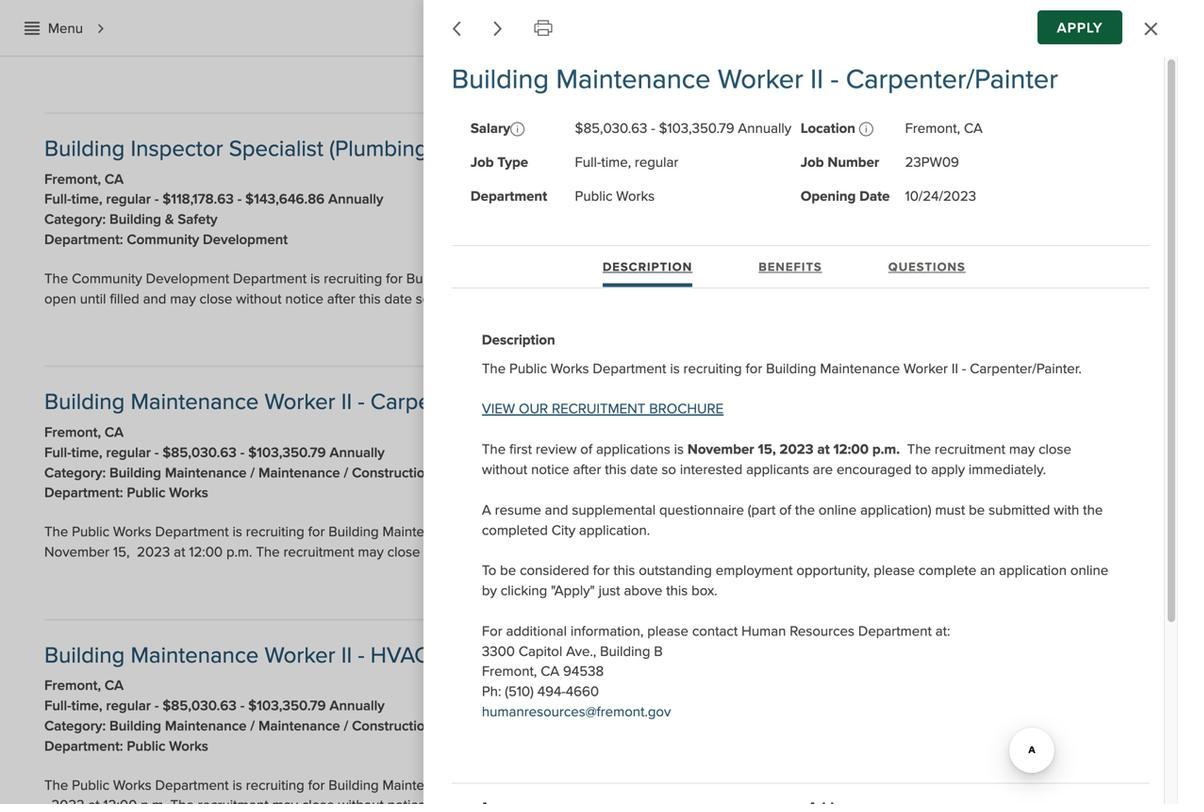 Task type: locate. For each thing, give the bounding box(es) containing it.
carpenter/painter for building maintenance worker ii - carpenter/painter
[[846, 63, 1059, 96]]

please up "b"
[[648, 623, 689, 641]]

30 down october
[[1053, 68, 1068, 83]]

1 vertical spatial ago
[[1099, 575, 1120, 590]]

0 vertical spatial online
[[819, 502, 857, 519]]

1 posted from the top
[[955, 68, 993, 83]]

ca inside the building maintenance worker ii - carpenter/painter fremont, ca full-time, regular - $85,030.63 - $103,350.79 annually category: building maintenance / maintenance / construction maintenance / construction trades department: public works
[[105, 424, 124, 441]]

1 vertical spatial please
[[648, 623, 689, 641]]

30 down with
[[1053, 575, 1068, 590]]

category: inside the building maintenance worker ii - carpenter/painter fremont, ca full-time, regular - $85,030.63 - $103,350.79 annually category: building maintenance / maintenance / construction maintenance / construction trades department: public works
[[44, 464, 106, 482]]

carpenter/painter. down supplemental
[[532, 524, 644, 541]]

1 vertical spatial development
[[203, 231, 288, 249]]

specialist up $143,646.86
[[229, 135, 324, 163]]

the right (part at the bottom of the page
[[795, 502, 815, 519]]

0 vertical spatial this
[[605, 461, 627, 479]]

0 vertical spatial 30
[[1053, 68, 1068, 83]]

public inside building maintenance worker ii - hvac fremont, ca full-time, regular - $85,030.63 - $103,350.79 annually category: building maintenance / maintenance / construction maintenance / construction trades department: public works
[[127, 738, 166, 756]]

for
[[390, 17, 406, 34], [386, 270, 403, 288], [585, 270, 601, 288], [746, 360, 763, 378], [308, 524, 325, 541], [593, 562, 610, 580], [308, 777, 325, 795]]

development for department
[[146, 270, 229, 288]]

view right i/ii.
[[547, 17, 580, 34]]

1 vertical spatial days
[[1071, 575, 1096, 590]]

this up just
[[614, 562, 635, 580]]

0 horizontal spatial november
[[688, 441, 755, 459]]

2 posted from the top
[[955, 575, 993, 590]]

2 vertical spatial department:
[[44, 738, 123, 756]]

1 posted more than 30 days ago from the top
[[955, 68, 1120, 83]]

0 horizontal spatial carpenter/painter
[[371, 389, 546, 416]]

please inside the for additional information, please contact human resources department at: 3300 capitol ave., building b fremont, ca 94538 ph: (510) 494-4660 humanresources@fremont.gov
[[648, 623, 689, 641]]

building maintenance worker ii - hvac fremont, ca full-time, regular - $85,030.63 - $103,350.79 annually category: building maintenance / maintenance / construction maintenance / construction trades department: public works
[[44, 642, 657, 756]]

trades inside building maintenance worker ii - hvac fremont, ca full-time, regular - $85,030.63 - $103,350.79 annually category: building maintenance / maintenance / construction maintenance / construction trades department: public works
[[615, 718, 657, 735]]

applicants
[[746, 461, 810, 479]]

$103,350.79 down "building maintenance worker ii - carpenter/painter"
[[659, 120, 735, 137]]

description down the community development department is recruiting for building inspector specialist for plumbing. view our recruitment brochure the recruitment will remain
[[482, 332, 556, 349]]

be right must
[[969, 502, 985, 519]]

1 vertical spatial be
[[500, 562, 516, 580]]

our down questionnaire
[[685, 524, 714, 541]]

posted left application
[[955, 575, 993, 590]]

building maintenance worker ii - carpenter/painter fremont, ca full-time, regular - $85,030.63 - $103,350.79 annually category: building maintenance / maintenance / construction maintenance / construction trades department: public works
[[44, 389, 657, 502]]

1 vertical spatial $103,350.79
[[248, 444, 326, 462]]

is
[[314, 17, 324, 34], [985, 17, 994, 34], [310, 270, 320, 288], [670, 360, 680, 378], [674, 441, 684, 459], [233, 524, 242, 541], [1086, 524, 1096, 541], [233, 777, 242, 795], [1014, 777, 1024, 795]]

apply
[[932, 461, 965, 479]]

development
[[146, 17, 229, 34], [203, 231, 288, 249], [146, 270, 229, 288]]

15,
[[758, 441, 776, 459]]

than down friday, at the right of the page
[[1027, 68, 1050, 83]]

full- inside building maintenance worker ii - hvac fremont, ca full-time, regular - $85,030.63 - $103,350.79 annually category: building maintenance / maintenance / construction maintenance / construction trades department: public works
[[44, 698, 71, 715]]

be
[[969, 502, 985, 519], [500, 562, 516, 580]]

job inside header element
[[499, 19, 533, 37]]

2 vertical spatial community
[[72, 270, 142, 288]]

0 horizontal spatial be
[[500, 562, 516, 580]]

header element
[[0, 0, 1178, 56]]

ago down sign
[[1099, 68, 1120, 83]]

1 horizontal spatial please
[[874, 562, 915, 580]]

2 posted more than 30 days ago from the top
[[955, 575, 1120, 590]]

than right an
[[1027, 575, 1050, 590]]

complete
[[919, 562, 977, 580]]

opening date
[[801, 188, 890, 205]]

0 vertical spatial posted more than 30 days ago
[[955, 68, 1120, 83]]

2 the from the left
[[1083, 502, 1103, 519]]

1 vertical spatial trades
[[615, 718, 657, 735]]

building inspector specialist (plumbing) link
[[44, 135, 433, 163]]

department: inside the building maintenance worker ii - carpenter/painter fremont, ca full-time, regular - $85,030.63 - $103,350.79 annually category: building maintenance / maintenance / construction maintenance / construction trades department: public works
[[44, 485, 123, 502]]

online right application
[[1071, 562, 1109, 580]]

worker inside the building maintenance worker ii - carpenter/painter fremont, ca full-time, regular - $85,030.63 - $103,350.79 annually category: building maintenance / maintenance / construction maintenance / construction trades department: public works
[[265, 389, 335, 416]]

date
[[631, 461, 658, 479]]

view our recruitment brochure
[[482, 401, 724, 418]]

specialist
[[229, 135, 324, 163], [522, 270, 581, 288]]

this down outstanding
[[666, 583, 688, 600]]

$103,350.79 inside the building maintenance worker ii - carpenter/painter fremont, ca full-time, regular - $85,030.63 - $103,350.79 annually category: building maintenance / maintenance / construction maintenance / construction trades department: public works
[[248, 444, 326, 462]]

view up without
[[482, 401, 515, 418]]

1 vertical spatial than
[[1027, 575, 1050, 590]]

i/ii.
[[525, 17, 543, 34]]

0 vertical spatial days
[[1071, 68, 1096, 83]]

posted more than 30 days ago down submitted
[[955, 575, 1120, 590]]

1 vertical spatial 30
[[1053, 575, 1068, 590]]

0 vertical spatial carpenter/painter
[[846, 63, 1059, 96]]

view right hvac.
[[576, 777, 610, 795]]

1 ago from the top
[[1099, 68, 1120, 83]]

carpenter/painter. up the may
[[970, 360, 1082, 378]]

3 department: from the top
[[44, 738, 123, 756]]

$103,350.79 inside building maintenance worker ii - hvac fremont, ca full-time, regular - $85,030.63 - $103,350.79 annually category: building maintenance / maintenance / construction maintenance / construction trades department: public works
[[248, 698, 326, 715]]

regular
[[635, 154, 679, 171], [106, 191, 151, 208], [106, 444, 151, 462], [106, 698, 151, 715]]

information,
[[571, 623, 644, 641]]

outstanding
[[639, 562, 712, 580]]

works inside building maintenance worker ii - hvac fremont, ca full-time, regular - $85,030.63 - $103,350.79 annually category: building maintenance / maintenance / construction maintenance / construction trades department: public works
[[169, 738, 208, 756]]

0 vertical spatial be
[[969, 502, 985, 519]]

this inside 'the recruitment may close without notice after this date so interested applicants are encouraged to apply immediately.'
[[605, 461, 627, 479]]

1 horizontal spatial carpenter/painter
[[846, 63, 1059, 96]]

0 vertical spatial $85,030.63
[[575, 120, 648, 137]]

0 vertical spatial category:
[[44, 211, 106, 228]]

clicking
[[501, 583, 548, 600]]

job up opening
[[801, 154, 824, 171]]

recruitment
[[943, 270, 1014, 288], [935, 441, 1006, 459]]

0 vertical spatial specialist
[[229, 135, 324, 163]]

1 horizontal spatial job
[[499, 19, 533, 37]]

$143,646.86
[[245, 191, 325, 208]]

the
[[44, 17, 68, 34], [792, 17, 816, 34], [44, 270, 68, 288], [915, 270, 939, 288], [482, 360, 506, 378], [482, 441, 506, 459], [907, 441, 931, 459], [44, 524, 68, 541], [894, 524, 917, 541], [44, 777, 68, 795], [822, 777, 846, 795]]

recruiting for building maintenance worker ii - carpenter/painter
[[246, 524, 305, 541]]

to
[[916, 461, 928, 479]]

must
[[936, 502, 966, 519]]

description
[[603, 260, 693, 274], [482, 332, 556, 349]]

posted more than 30 days ago down friday, at the right of the page
[[955, 68, 1120, 83]]

0 vertical spatial description
[[603, 260, 693, 274]]

days down apply
[[1071, 68, 1096, 83]]

considered
[[520, 562, 590, 580]]

benefits link
[[759, 255, 823, 287]]

application)
[[861, 502, 932, 519]]

1 vertical spatial category:
[[44, 464, 106, 482]]

$118,178.63
[[162, 191, 234, 208]]

0 vertical spatial more
[[996, 68, 1024, 83]]

2 trades from the top
[[615, 718, 657, 735]]

1 vertical spatial posted
[[955, 575, 993, 590]]

0 vertical spatial community
[[72, 17, 142, 34]]

$85,030.63
[[575, 120, 648, 137], [162, 444, 237, 462], [162, 698, 237, 715]]

job opportunities
[[499, 19, 679, 37]]

recruitment inside 'the recruitment may close without notice after this date so interested applicants are encouraged to apply immediately.'
[[935, 441, 1006, 459]]

carpenter/painter inside the building maintenance worker ii - carpenter/painter fremont, ca full-time, regular - $85,030.63 - $103,350.79 annually category: building maintenance / maintenance / construction maintenance / construction trades department: public works
[[371, 389, 546, 416]]

job for job opportunities
[[499, 19, 533, 37]]

1 category: from the top
[[44, 211, 106, 228]]

the right with
[[1083, 502, 1103, 519]]

0 vertical spatial development
[[146, 17, 229, 34]]

fremont, inside the building maintenance worker ii - carpenter/painter fremont, ca full-time, regular - $85,030.63 - $103,350.79 annually category: building maintenance / maintenance / construction maintenance / construction trades department: public works
[[44, 424, 101, 441]]

2 category: from the top
[[44, 464, 106, 482]]

2 vertical spatial category:
[[44, 718, 106, 735]]

trades left so
[[615, 464, 657, 482]]

just
[[599, 583, 621, 600]]

ago
[[1099, 68, 1120, 83], [1099, 575, 1120, 590]]

0 horizontal spatial the
[[795, 502, 815, 519]]

$103,350.79 down 'building maintenance worker ii - hvac' link
[[248, 698, 326, 715]]

time, inside building inspector specialist (plumbing) fremont, ca full-time, regular - $118,178.63 - $143,646.86 annually category: building & safety department: community development
[[71, 191, 102, 208]]

trades inside the building maintenance worker ii - carpenter/painter fremont, ca full-time, regular - $85,030.63 - $103,350.79 annually category: building maintenance / maintenance / construction maintenance / construction trades department: public works
[[615, 464, 657, 482]]

days right application
[[1071, 575, 1096, 590]]

days
[[1071, 68, 1096, 83], [1071, 575, 1096, 590]]

department: for hvac
[[44, 738, 123, 756]]

community for the community development department is recruiting for building inspector specialist for plumbing. view our recruitment brochure the recruitment will remain
[[72, 270, 142, 288]]

0 horizontal spatial carpenter/painter.
[[532, 524, 644, 541]]

submitted
[[989, 502, 1051, 519]]

1 horizontal spatial online
[[1071, 562, 1109, 580]]

0 horizontal spatial online
[[819, 502, 857, 519]]

1 vertical spatial carpenter/painter.
[[532, 524, 644, 541]]

2 vertical spatial $85,030.63
[[162, 698, 237, 715]]

application.
[[579, 522, 650, 539]]

$85,030.63 inside building maintenance worker ii - hvac fremont, ca full-time, regular - $85,030.63 - $103,350.79 annually category: building maintenance / maintenance / construction maintenance / construction trades department: public works
[[162, 698, 237, 715]]

annually down (plumbing)
[[328, 191, 383, 208]]

1 trades from the top
[[615, 464, 657, 482]]

department: inside building inspector specialist (plumbing) fremont, ca full-time, regular - $118,178.63 - $143,646.86 annually category: building & safety department: community development
[[44, 231, 123, 249]]

specialist inside building inspector specialist (plumbing) fremont, ca full-time, regular - $118,178.63 - $143,646.86 annually category: building & safety department: community development
[[229, 135, 324, 163]]

construction
[[352, 464, 433, 482], [530, 464, 611, 482], [352, 718, 433, 735], [530, 718, 611, 735]]

1 vertical spatial inspector
[[131, 135, 223, 163]]

view right plumbing.
[[670, 270, 703, 288]]

tab list containing description
[[603, 255, 1013, 287]]

1 30 from the top
[[1053, 68, 1068, 83]]

applications
[[906, 17, 981, 34], [596, 441, 671, 459], [1008, 524, 1082, 541], [936, 777, 1010, 795]]

0 vertical spatial carpenter/painter.
[[970, 360, 1082, 378]]

carpenter/painter for building maintenance worker ii - carpenter/painter fremont, ca full-time, regular - $85,030.63 - $103,350.79 annually category: building maintenance / maintenance / construction maintenance / construction trades department: public works
[[371, 389, 546, 416]]

posted
[[955, 68, 993, 83], [955, 575, 993, 590]]

questions
[[889, 260, 966, 274]]

1 horizontal spatial the
[[1083, 502, 1103, 519]]

department: inside building maintenance worker ii - hvac fremont, ca full-time, regular - $85,030.63 - $103,350.79 annually category: building maintenance / maintenance / construction maintenance / construction trades department: public works
[[44, 738, 123, 756]]

carpenter/painter up fremont, ca
[[846, 63, 1059, 96]]

description link
[[603, 255, 693, 287]]

2 horizontal spatial job
[[801, 154, 824, 171]]

trades
[[615, 464, 657, 482], [615, 718, 657, 735]]

1 horizontal spatial carpenter/painter.
[[970, 360, 1082, 378]]

regular inside building inspector specialist (plumbing) fremont, ca full-time, regular - $118,178.63 - $143,646.86 annually category: building & safety department: community development
[[106, 191, 151, 208]]

0 vertical spatial trades
[[615, 464, 657, 482]]

4660
[[566, 684, 599, 701]]

3 category: from the top
[[44, 718, 106, 735]]

job
[[499, 19, 533, 37], [471, 154, 494, 171], [801, 154, 824, 171]]

time,
[[601, 154, 631, 171], [71, 191, 102, 208], [71, 444, 102, 462], [71, 698, 102, 715]]

0 vertical spatial ago
[[1099, 68, 1120, 83]]

1 horizontal spatial be
[[969, 502, 985, 519]]

be inside to be considered for this outstanding employment opportunity, please complete an application online by clicking "apply" just above this box.
[[500, 562, 516, 580]]

time, inside the building maintenance worker ii - carpenter/painter fremont, ca full-time, regular - $85,030.63 - $103,350.79 annually category: building maintenance / maintenance / construction maintenance / construction trades department: public works
[[71, 444, 102, 462]]

1 vertical spatial recruitment
[[935, 441, 1006, 459]]

1 vertical spatial online
[[1071, 562, 1109, 580]]

building maintenance worker ii - carpenter/painter link
[[44, 389, 546, 416]]

job for job number
[[801, 154, 824, 171]]

description down public works
[[603, 260, 693, 274]]

recruitment up the apply
[[935, 441, 1006, 459]]

1 vertical spatial community
[[127, 231, 199, 249]]

trades for carpenter/painter
[[615, 464, 657, 482]]

1 vertical spatial carpenter/painter
[[371, 389, 546, 416]]

apply
[[1057, 19, 1103, 37]]

fremont, ca
[[905, 120, 983, 137]]

fremont, inside building maintenance worker ii - hvac fremont, ca full-time, regular - $85,030.63 - $103,350.79 annually category: building maintenance / maintenance / construction maintenance / construction trades department: public works
[[44, 678, 101, 695]]

more down friday, at the right of the page
[[996, 68, 1024, 83]]

please left complete at the right of page
[[874, 562, 915, 580]]

category: for carpenter/painter
[[44, 464, 106, 482]]

0 horizontal spatial specialist
[[229, 135, 324, 163]]

hvac
[[371, 642, 430, 670]]

1 vertical spatial $85,030.63
[[162, 444, 237, 462]]

regular inside the building maintenance worker ii - carpenter/painter fremont, ca full-time, regular - $85,030.63 - $103,350.79 annually category: building maintenance / maintenance / construction maintenance / construction trades department: public works
[[106, 444, 151, 462]]

$85,030.63 for hvac
[[162, 698, 237, 715]]

department for the public works department is recruiting for building maintenance worker ii - carpenter/painter.
[[593, 360, 667, 378]]

after
[[573, 461, 602, 479]]

annually down building maintenance worker ii - carpenter/painter link
[[330, 444, 385, 462]]

encouraged
[[837, 461, 912, 479]]

trades for hvac
[[615, 718, 657, 735]]

0 vertical spatial posted
[[955, 68, 993, 83]]

ca inside building inspector specialist (plumbing) fremont, ca full-time, regular - $118,178.63 - $143,646.86 annually category: building & safety department: community development
[[105, 171, 124, 188]]

annually
[[738, 120, 792, 137], [328, 191, 383, 208], [330, 444, 385, 462], [330, 698, 385, 715]]

2 30 from the top
[[1053, 575, 1068, 590]]

-
[[831, 63, 839, 96], [651, 120, 656, 137], [155, 191, 159, 208], [237, 191, 242, 208], [962, 360, 967, 378], [358, 389, 365, 416], [155, 444, 159, 462], [240, 444, 245, 462], [525, 524, 529, 541], [358, 642, 365, 670], [155, 698, 159, 715], [240, 698, 245, 715], [525, 777, 529, 795]]

specialist left plumbing.
[[522, 270, 581, 288]]

annually down "building maintenance worker ii - carpenter/painter"
[[738, 120, 792, 137]]

0 vertical spatial department:
[[44, 231, 123, 249]]

be inside a resume and supplemental questionnaire (part of the online application) must be submitted with the completed city application.
[[969, 502, 985, 519]]

annually down hvac
[[330, 698, 385, 715]]

annually inside the building maintenance worker ii - carpenter/painter fremont, ca full-time, regular - $85,030.63 - $103,350.79 annually category: building maintenance / maintenance / construction maintenance / construction trades department: public works
[[330, 444, 385, 462]]

close
[[1039, 441, 1072, 459]]

1 vertical spatial department:
[[44, 485, 123, 502]]

the community development department is recruiting for building inspector specialist for plumbing. view our recruitment brochure the recruitment will remain
[[44, 270, 1084, 288]]

0 vertical spatial than
[[1027, 68, 1050, 83]]

this left date
[[605, 461, 627, 479]]

october
[[1042, 17, 1093, 34]]

carpenter/painter. for the public works department is recruiting for building maintenance worker ii - carpenter/painter. view our recruitment brochure the first review of applications is
[[532, 524, 644, 541]]

november up interested
[[688, 441, 755, 459]]

2 ago from the top
[[1099, 575, 1120, 590]]

building inside the for additional information, please contact human resources department at: 3300 capitol ave., building b fremont, ca 94538 ph: (510) 494-4660 humanresources@fremont.gov
[[600, 643, 651, 661]]

the inside 'the recruitment may close without notice after this date so interested applicants are encouraged to apply immediately.'
[[907, 441, 931, 459]]

job number
[[801, 154, 880, 171]]

application
[[999, 562, 1067, 580]]

online
[[819, 502, 857, 519], [1071, 562, 1109, 580]]

1 department: from the top
[[44, 231, 123, 249]]

posted up fremont, ca
[[955, 68, 993, 83]]

online down are
[[819, 502, 857, 519]]

review
[[846, 17, 887, 34], [536, 441, 577, 459], [947, 524, 988, 541], [876, 777, 917, 795]]

may
[[1009, 441, 1035, 459]]

november left 15
[[1028, 777, 1093, 795]]

carpenter/painter up without
[[371, 389, 546, 416]]

$103,350.79
[[659, 120, 735, 137], [248, 444, 326, 462], [248, 698, 326, 715]]

30
[[1053, 68, 1068, 83], [1053, 575, 1068, 590]]

ago right application
[[1099, 575, 1120, 590]]

2 vertical spatial $103,350.79
[[248, 698, 326, 715]]

plumbing.
[[605, 270, 666, 288]]

our
[[584, 17, 613, 34], [707, 270, 736, 288], [519, 401, 548, 418], [685, 524, 714, 541], [613, 777, 643, 795]]

our left benefits link
[[707, 270, 736, 288]]

0 horizontal spatial please
[[648, 623, 689, 641]]

our right hvac.
[[613, 777, 643, 795]]

1 horizontal spatial november
[[1028, 777, 1093, 795]]

humanresources@fremont.gov link
[[482, 704, 671, 721]]

department
[[471, 188, 547, 205], [233, 270, 307, 288], [593, 360, 667, 378], [155, 524, 229, 541], [859, 623, 932, 641], [155, 777, 229, 795]]

recruitment left will
[[943, 270, 1014, 288]]

of
[[891, 17, 903, 34], [581, 441, 593, 459], [780, 502, 792, 519], [992, 524, 1004, 541], [920, 777, 932, 795]]

be right to
[[500, 562, 516, 580]]

trades down "b"
[[615, 718, 657, 735]]

2 department: from the top
[[44, 485, 123, 502]]

$103,350.79 down building maintenance worker ii - carpenter/painter link
[[248, 444, 326, 462]]

job left the type
[[471, 154, 494, 171]]

more right complete at the right of page
[[996, 575, 1024, 590]]

works
[[616, 188, 655, 205], [551, 360, 589, 378], [169, 485, 208, 502], [113, 524, 152, 541], [169, 738, 208, 756], [113, 777, 152, 795]]

$85,030.63 inside the building maintenance worker ii - carpenter/painter fremont, ca full-time, regular - $85,030.63 - $103,350.79 annually category: building maintenance / maintenance / construction maintenance / construction trades department: public works
[[162, 444, 237, 462]]

opening
[[801, 188, 856, 205]]

tab list
[[603, 255, 1013, 287]]

12:00
[[834, 441, 869, 459]]

to
[[482, 562, 497, 580]]

1 horizontal spatial specialist
[[522, 270, 581, 288]]

0 horizontal spatial job
[[471, 154, 494, 171]]

than
[[1027, 68, 1050, 83], [1027, 575, 1050, 590]]

2 more from the top
[[996, 575, 1024, 590]]

10/24/2023
[[905, 188, 977, 205]]

1 vertical spatial more
[[996, 575, 1024, 590]]

online inside a resume and supplemental questionnaire (part of the online application) must be submitted with the completed city application.
[[819, 502, 857, 519]]

2 vertical spatial development
[[146, 270, 229, 288]]

more
[[996, 68, 1024, 83], [996, 575, 1024, 590]]

0 vertical spatial please
[[874, 562, 915, 580]]

1 vertical spatial posted more than 30 days ago
[[955, 575, 1120, 590]]

0 horizontal spatial description
[[482, 332, 556, 349]]

category: inside building maintenance worker ii - hvac fremont, ca full-time, regular - $85,030.63 - $103,350.79 annually category: building maintenance / maintenance / construction maintenance / construction trades department: public works
[[44, 718, 106, 735]]

job left 'opportunities'
[[499, 19, 533, 37]]



Task type: describe. For each thing, give the bounding box(es) containing it.
notice
[[531, 461, 570, 479]]

department inside the for additional information, please contact human resources department at: 3300 capitol ave., building b fremont, ca 94538 ph: (510) 494-4660 humanresources@fremont.gov
[[859, 623, 932, 641]]

ca inside building maintenance worker ii - hvac fremont, ca full-time, regular - $85,030.63 - $103,350.79 annually category: building maintenance / maintenance / construction maintenance / construction trades department: public works
[[105, 678, 124, 695]]

of inside a resume and supplemental questionnaire (part of the online application) must be submitted with the completed city application.
[[780, 502, 792, 519]]

the recruitment may close without notice after this date so interested applicants are encouraged to apply immediately.
[[482, 441, 1072, 479]]

1 vertical spatial this
[[614, 562, 635, 580]]

above
[[624, 583, 663, 600]]

apply button
[[1038, 10, 1123, 44]]

employment
[[716, 562, 793, 580]]

b
[[654, 643, 663, 661]]

menu
[[48, 20, 83, 37]]

are
[[813, 461, 833, 479]]

1 the from the left
[[795, 502, 815, 519]]

ave.,
[[566, 643, 597, 661]]

category: for hvac
[[44, 718, 106, 735]]

$85,030.63 - $103,350.79 annually
[[575, 120, 792, 137]]

a resume and supplemental questionnaire (part of the online application) must be submitted with the completed city application.
[[482, 502, 1103, 539]]

friday,
[[998, 17, 1039, 34]]

department: for carpenter/painter
[[44, 485, 123, 502]]

(510)
[[505, 684, 534, 701]]

for inside to be considered for this outstanding employment opportunity, please complete an application online by clicking "apply" just above this box.
[[593, 562, 610, 580]]

2 vertical spatial inspector
[[460, 270, 518, 288]]

contact
[[692, 623, 738, 641]]

sign
[[1112, 22, 1139, 40]]

0 vertical spatial $103,350.79
[[659, 120, 735, 137]]

inspector inside building inspector specialist (plumbing) fremont, ca full-time, regular - $118,178.63 - $143,646.86 annually category: building & safety department: community development
[[131, 135, 223, 163]]

full-time, regular
[[575, 154, 679, 171]]

please inside to be considered for this outstanding employment opportunity, please complete an application online by clicking "apply" just above this box.
[[874, 562, 915, 580]]

our right i/ii.
[[584, 17, 613, 34]]

interested
[[680, 461, 743, 479]]

view up outstanding
[[648, 524, 681, 541]]

completed
[[482, 522, 548, 539]]

$103,350.79 for hvac
[[248, 698, 326, 715]]

category: inside building inspector specialist (plumbing) fremont, ca full-time, regular - $118,178.63 - $143,646.86 annually category: building & safety department: community development
[[44, 211, 106, 228]]

menu link
[[14, 11, 114, 46]]

location
[[801, 120, 859, 137]]

human
[[742, 623, 786, 641]]

1 vertical spatial specialist
[[522, 270, 581, 288]]

supplemental
[[572, 502, 656, 519]]

$85,030.63 for carpenter/painter
[[162, 444, 237, 462]]

view our recruitment brochure link
[[482, 401, 724, 418]]

the public works department is recruiting for building maintenance worker ii - carpenter/painter. view our recruitment brochure the first review of applications is
[[44, 524, 1096, 541]]

opportunities
[[539, 19, 679, 37]]

3300
[[482, 643, 515, 661]]

2 vertical spatial this
[[666, 583, 688, 600]]

at
[[818, 441, 830, 459]]

(plumbing)
[[329, 135, 433, 163]]

our up "notice"
[[519, 401, 548, 418]]

full- inside the building maintenance worker ii - carpenter/painter fremont, ca full-time, regular - $85,030.63 - $103,350.79 annually category: building maintenance / maintenance / construction maintenance / construction trades department: public works
[[44, 444, 71, 462]]

annually inside building inspector specialist (plumbing) fremont, ca full-time, regular - $118,178.63 - $143,646.86 annually category: building & safety department: community development
[[328, 191, 383, 208]]

public works
[[575, 188, 655, 205]]

to be considered for this outstanding employment opportunity, please complete an application online by clicking "apply" just above this box.
[[482, 562, 1109, 600]]

the first review of applications is november 15, 2023 at 12:00 p.m.
[[482, 441, 900, 459]]

for
[[482, 623, 503, 641]]

regular inside building maintenance worker ii - hvac fremont, ca full-time, regular - $85,030.63 - $103,350.79 annually category: building maintenance / maintenance / construction maintenance / construction trades department: public works
[[106, 698, 151, 715]]

in
[[1143, 22, 1154, 40]]

2 days from the top
[[1071, 575, 1096, 590]]

without
[[482, 461, 528, 479]]

0 vertical spatial november
[[688, 441, 755, 459]]

department for the public works department is recruiting for building maintenance worker ii - hvac. view our recruitment brochure the first review of applications is  november 15
[[155, 777, 229, 795]]

sign in button
[[1070, 6, 1164, 50]]

questionnaire
[[660, 502, 744, 519]]

chevron right image
[[92, 21, 109, 38]]

immediately.
[[969, 461, 1047, 479]]

department for the public works department is recruiting for building maintenance worker ii - carpenter/painter. view our recruitment brochure the first review of applications is
[[155, 524, 229, 541]]

building maintenance worker ii - hvac link
[[44, 642, 430, 670]]

2 than from the top
[[1027, 575, 1050, 590]]

the public works department is recruiting for building maintenance worker ii - hvac. view our recruitment brochure the first review of applications is  november 15
[[44, 777, 1110, 795]]

public inside the building maintenance worker ii - carpenter/painter fremont, ca full-time, regular - $85,030.63 - $103,350.79 annually category: building maintenance / maintenance / construction maintenance / construction trades department: public works
[[127, 485, 166, 502]]

development for is
[[146, 17, 229, 34]]

by
[[482, 583, 497, 600]]

annually inside building maintenance worker ii - hvac fremont, ca full-time, regular - $85,030.63 - $103,350.79 annually category: building maintenance / maintenance / construction maintenance / construction trades department: public works
[[330, 698, 385, 715]]

&
[[165, 211, 174, 228]]

benefits
[[759, 260, 823, 274]]

0 vertical spatial inspector
[[464, 17, 522, 34]]

ca inside the for additional information, please contact human resources department at: 3300 capitol ave., building b fremont, ca 94538 ph: (510) 494-4660 humanresources@fremont.gov
[[541, 663, 560, 681]]

online inside to be considered for this outstanding employment opportunity, please complete an application online by clicking "apply" just above this box.
[[1071, 562, 1109, 580]]

recruiting for building inspector specialist (plumbing)
[[324, 270, 382, 288]]

1 horizontal spatial description
[[603, 260, 693, 274]]

worker inside building maintenance worker ii - hvac fremont, ca full-time, regular - $85,030.63 - $103,350.79 annually category: building maintenance / maintenance / construction maintenance / construction trades department: public works
[[265, 642, 335, 670]]

box.
[[692, 583, 718, 600]]

an
[[981, 562, 996, 580]]

the community development  department  is recruiting for building inspector i/ii. view our recruitment brochure the first review of applications is  friday, october
[[44, 17, 1093, 34]]

fremont, inside the for additional information, please contact human resources department at: 3300 capitol ave., building b fremont, ca 94538 ph: (510) 494-4660 humanresources@fremont.gov
[[482, 663, 537, 681]]

a
[[482, 502, 491, 519]]

full- inside building inspector specialist (plumbing) fremont, ca full-time, regular - $118,178.63 - $143,646.86 annually category: building & safety department: community development
[[44, 191, 71, 208]]

type
[[498, 154, 529, 171]]

the public works department is recruiting for building maintenance worker ii - carpenter/painter.
[[482, 360, 1082, 378]]

for additional information, please contact human resources department at: 3300 capitol ave., building b fremont, ca 94538 ph: (510) 494-4660 humanresources@fremont.gov
[[482, 623, 951, 721]]

job for job type
[[471, 154, 494, 171]]

works inside the building maintenance worker ii - carpenter/painter fremont, ca full-time, regular - $85,030.63 - $103,350.79 annually category: building maintenance / maintenance / construction maintenance / construction trades department: public works
[[169, 485, 208, 502]]

sign in
[[1112, 22, 1154, 40]]

department for the community development department is recruiting for building inspector specialist for plumbing. view our recruitment brochure the recruitment will remain
[[233, 270, 307, 288]]

1 vertical spatial description
[[482, 332, 556, 349]]

ph:
[[482, 684, 501, 701]]

xs image
[[25, 21, 40, 36]]

1 than from the top
[[1027, 68, 1050, 83]]

time, inside building maintenance worker ii - hvac fremont, ca full-time, regular - $85,030.63 - $103,350.79 annually category: building maintenance / maintenance / construction maintenance / construction trades department: public works
[[71, 698, 102, 715]]

questions link
[[889, 255, 966, 287]]

community for the community development  department  is recruiting for building inspector i/ii. view our recruitment brochure the first review of applications is  friday, october
[[72, 17, 142, 34]]

resume
[[495, 502, 542, 519]]

salary section
[[511, 122, 526, 137]]

1 more from the top
[[996, 68, 1024, 83]]

ii inside building maintenance worker ii - hvac fremont, ca full-time, regular - $85,030.63 - $103,350.79 annually category: building maintenance / maintenance / construction maintenance / construction trades department: public works
[[341, 642, 352, 670]]

opportunity,
[[797, 562, 870, 580]]

community inside building inspector specialist (plumbing) fremont, ca full-time, regular - $118,178.63 - $143,646.86 annually category: building & safety department: community development
[[127, 231, 199, 249]]

job type
[[471, 154, 529, 171]]

"apply"
[[551, 583, 595, 600]]

recruiting for building maintenance worker ii - hvac
[[246, 777, 305, 795]]

0 vertical spatial recruitment
[[943, 270, 1014, 288]]

with
[[1054, 502, 1080, 519]]

safety
[[178, 211, 218, 228]]

fremont, inside building inspector specialist (plumbing) fremont, ca full-time, regular - $118,178.63 - $143,646.86 annually category: building & safety department: community development
[[44, 171, 101, 188]]

$103,350.79 for carpenter/painter
[[248, 444, 326, 462]]

will
[[1017, 270, 1037, 288]]

1 days from the top
[[1071, 68, 1096, 83]]

resources
[[790, 623, 855, 641]]

location section
[[859, 122, 875, 137]]

15
[[1096, 777, 1110, 795]]

ii inside the building maintenance worker ii - carpenter/painter fremont, ca full-time, regular - $85,030.63 - $103,350.79 annually category: building maintenance / maintenance / construction maintenance / construction trades department: public works
[[341, 389, 352, 416]]

2023
[[780, 441, 814, 459]]

and
[[545, 502, 569, 519]]

additional
[[506, 623, 567, 641]]

city
[[552, 522, 576, 539]]

1 vertical spatial november
[[1028, 777, 1093, 795]]

carpenter/painter. for the public works department is recruiting for building maintenance worker ii - carpenter/painter.
[[970, 360, 1082, 378]]

development inside building inspector specialist (plumbing) fremont, ca full-time, regular - $118,178.63 - $143,646.86 annually category: building & safety department: community development
[[203, 231, 288, 249]]

building inspector specialist (plumbing) fremont, ca full-time, regular - $118,178.63 - $143,646.86 annually category: building & safety department: community development
[[44, 135, 433, 249]]



Task type: vqa. For each thing, say whether or not it's contained in the screenshot.
just
yes



